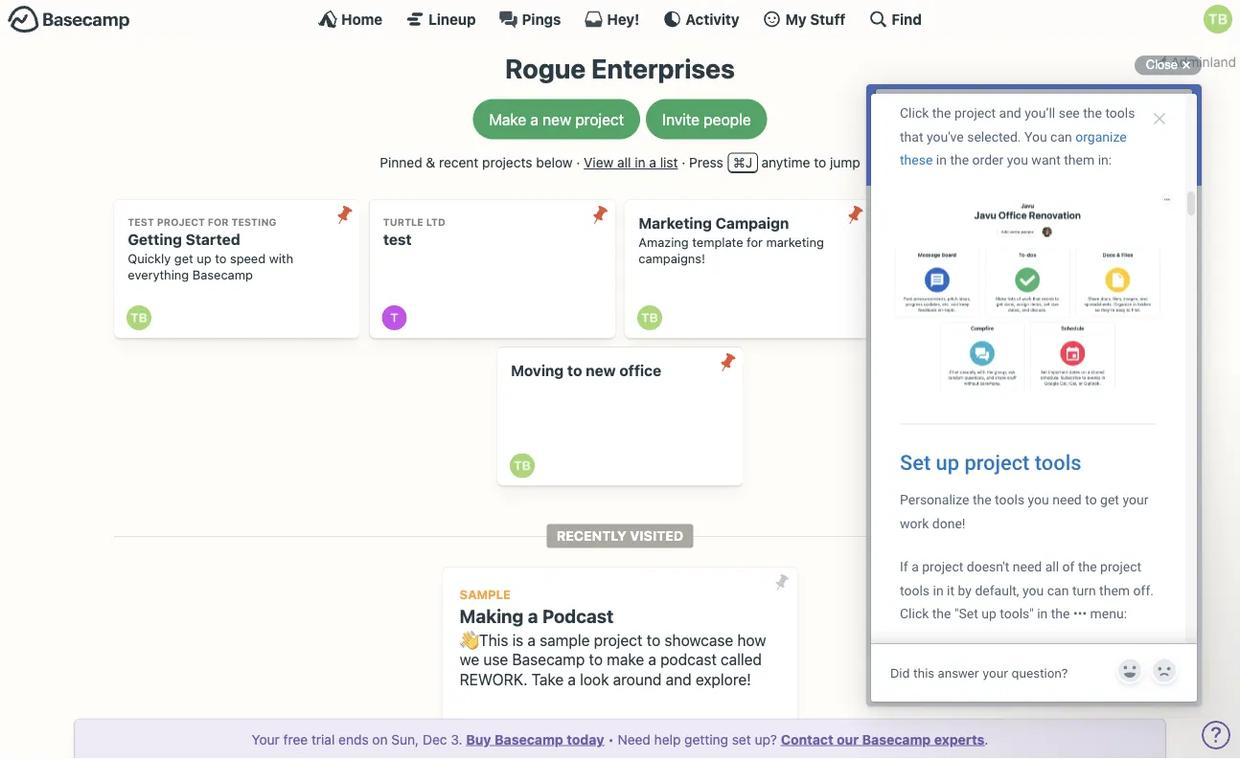 Task type: locate. For each thing, give the bounding box(es) containing it.
tim burton image
[[1204, 5, 1232, 34], [127, 306, 151, 331], [893, 306, 918, 331], [510, 454, 535, 479]]

new up below
[[543, 110, 571, 129]]

amazing inside marketing campaign amazing template for marketing campaigns!
[[639, 235, 689, 250]]

0 horizontal spatial campaigns!
[[639, 252, 705, 266]]

on
[[372, 732, 388, 748]]

2 amazing from the left
[[894, 235, 944, 250]]

new
[[543, 110, 571, 129], [586, 362, 616, 380]]

basecamp inside test project for testing getting started quickly get up to speed with everything basecamp
[[192, 268, 253, 282]]

free
[[283, 732, 308, 748]]

0 horizontal spatial new
[[543, 110, 571, 129]]

all
[[617, 155, 631, 171]]

1 horizontal spatial template
[[948, 235, 999, 250]]

j
[[745, 155, 752, 171]]

basecamp right buy at bottom
[[495, 732, 563, 748]]

2 campaigns! from the left
[[894, 252, 961, 266]]

invite people
[[662, 110, 751, 129]]

find
[[892, 11, 922, 27]]

podcast
[[542, 606, 614, 627]]

test
[[128, 216, 154, 228]]

project
[[575, 110, 624, 129], [594, 631, 643, 650]]

lineup
[[429, 11, 476, 27]]

recent
[[439, 155, 479, 171]]

· press
[[682, 155, 723, 171]]

for inside test project for testing getting started quickly get up to speed with everything basecamp
[[208, 216, 229, 228]]

1 horizontal spatial campaigns!
[[894, 252, 961, 266]]

&
[[426, 155, 435, 171]]

· left the view
[[576, 155, 580, 171]]

1 · from the left
[[576, 155, 580, 171]]

1 horizontal spatial ·
[[682, 155, 685, 171]]

marketing inside amazing template for marketing campaigns!
[[1022, 235, 1079, 250]]

new for a
[[543, 110, 571, 129]]

basecamp down up
[[192, 268, 253, 282]]

my stuff
[[785, 11, 846, 27]]

basecamp up take at bottom
[[512, 651, 585, 669]]

around
[[613, 671, 662, 689]]

press
[[689, 155, 723, 171]]

jennifer young image
[[539, 728, 569, 758]]

campaigns!
[[639, 252, 705, 266], [894, 252, 961, 266]]

1 campaigns! from the left
[[639, 252, 705, 266]]

· right list
[[682, 155, 685, 171]]

how
[[737, 631, 766, 650]]

view all in a list link
[[584, 155, 678, 171]]

ltd
[[426, 216, 445, 228]]

make a new project link
[[473, 99, 640, 140]]

projects
[[482, 155, 532, 171]]

amazing
[[639, 235, 689, 250], [894, 235, 944, 250]]

your free trial ends on sun, dec  3. buy basecamp today • need help getting set up? contact our basecamp experts .
[[252, 732, 988, 748]]

1 template from the left
[[692, 235, 743, 250]]

use
[[483, 651, 508, 669]]

lineup link
[[406, 10, 476, 29]]

1 horizontal spatial amazing
[[894, 235, 944, 250]]

for
[[208, 216, 229, 228], [747, 235, 763, 250], [1002, 235, 1018, 250]]

2 horizontal spatial for
[[1002, 235, 1018, 250]]

test
[[383, 231, 412, 248]]

0 horizontal spatial template
[[692, 235, 743, 250]]

buy
[[466, 732, 491, 748]]

·
[[576, 155, 580, 171], [682, 155, 685, 171]]

project up make
[[594, 631, 643, 650]]

0 vertical spatial project
[[575, 110, 624, 129]]

1 horizontal spatial new
[[586, 362, 616, 380]]

project up the view
[[575, 110, 624, 129]]

cheryl walters image
[[485, 728, 516, 758]]

new for to
[[586, 362, 616, 380]]

1 horizontal spatial marketing
[[1022, 235, 1079, 250]]

•
[[608, 732, 614, 748]]

a
[[530, 110, 539, 129], [649, 155, 656, 171], [528, 606, 538, 627], [528, 631, 536, 650], [648, 651, 656, 669], [568, 671, 576, 689]]

sample
[[460, 588, 511, 603]]

buy basecamp today link
[[466, 732, 604, 748]]

experts
[[934, 732, 985, 748]]

1 marketing from the left
[[766, 235, 824, 250]]

0 horizontal spatial ·
[[576, 155, 580, 171]]

campaign
[[716, 215, 789, 232]]

2 · from the left
[[682, 155, 685, 171]]

cross small image
[[1175, 54, 1198, 77]]

recently visited
[[557, 529, 684, 545]]

terry image
[[382, 306, 407, 331]]

adminland link
[[1150, 48, 1240, 76]]

invite
[[662, 110, 700, 129]]

campaigns! inside marketing campaign amazing template for marketing campaigns!
[[639, 252, 705, 266]]

pings
[[522, 11, 561, 27]]

quickly
[[128, 252, 171, 266]]

to right moving
[[567, 362, 582, 380]]

tim burton image inside amazing template for marketing campaigns! "link"
[[893, 306, 918, 331]]

campaigns! inside amazing template for marketing campaigns!
[[894, 252, 961, 266]]

template
[[692, 235, 743, 250], [948, 235, 999, 250]]

your
[[252, 732, 280, 748]]

1 amazing from the left
[[639, 235, 689, 250]]

to right up
[[215, 252, 227, 266]]

0 horizontal spatial amazing
[[639, 235, 689, 250]]

annie bryan image
[[458, 728, 489, 758]]

we
[[460, 651, 479, 669]]

1 horizontal spatial for
[[747, 235, 763, 250]]

None submit
[[329, 200, 360, 230], [585, 200, 615, 230], [840, 200, 871, 230], [712, 348, 743, 378], [767, 568, 797, 598], [329, 200, 360, 230], [585, 200, 615, 230], [840, 200, 871, 230], [712, 348, 743, 378], [767, 568, 797, 598]]

template inside marketing campaign amazing template for marketing campaigns!
[[692, 235, 743, 250]]

1 vertical spatial new
[[586, 362, 616, 380]]

to up look
[[589, 651, 603, 669]]

getting
[[684, 732, 728, 748]]

rogue
[[505, 53, 586, 84]]

up
[[197, 252, 211, 266]]

trial
[[311, 732, 335, 748]]

2 template from the left
[[948, 235, 999, 250]]

for inside amazing template for marketing campaigns!
[[1002, 235, 1018, 250]]

a right is
[[528, 631, 536, 650]]

1 vertical spatial project
[[594, 631, 643, 650]]

jared davis image
[[512, 728, 542, 758]]

activity link
[[663, 10, 739, 29]]

set
[[732, 732, 751, 748]]

turtle
[[383, 216, 423, 228]]

victor cooper image
[[646, 728, 677, 758]]

enterprises
[[591, 53, 735, 84]]

0 vertical spatial new
[[543, 110, 571, 129]]

0 horizontal spatial for
[[208, 216, 229, 228]]

adminland
[[1171, 54, 1236, 69]]

new left office
[[586, 362, 616, 380]]

my stuff button
[[762, 10, 846, 29]]

to
[[814, 155, 826, 171], [215, 252, 227, 266], [567, 362, 582, 380], [647, 631, 661, 650], [589, 651, 603, 669]]

in
[[635, 155, 646, 171]]

pinned & recent projects below · view all in a list
[[380, 155, 678, 171]]

⌘ j anytime to jump
[[733, 155, 860, 171]]

0 horizontal spatial marketing
[[766, 235, 824, 250]]

anytime
[[761, 155, 810, 171]]

2 marketing from the left
[[1022, 235, 1079, 250]]

rogue enterprises
[[505, 53, 735, 84]]

for for campaigns!
[[1002, 235, 1018, 250]]



Task type: vqa. For each thing, say whether or not it's contained in the screenshot.
Home
yes



Task type: describe. For each thing, give the bounding box(es) containing it.
a up the around
[[648, 651, 656, 669]]

this
[[479, 631, 508, 650]]

josh fiske image
[[565, 728, 596, 758]]

need
[[618, 732, 651, 748]]

amazing inside amazing template for marketing campaigns!
[[894, 235, 944, 250]]

home link
[[318, 10, 383, 29]]

help
[[654, 732, 681, 748]]

amazing template for marketing campaigns!
[[894, 235, 1079, 266]]

to up podcast
[[647, 631, 661, 650]]

moving
[[511, 362, 564, 380]]

look
[[580, 671, 609, 689]]

a left look
[[568, 671, 576, 689]]

making
[[460, 606, 524, 627]]

main element
[[0, 0, 1240, 37]]

moving to new office link
[[497, 348, 743, 486]]

my
[[785, 11, 807, 27]]

take
[[532, 671, 564, 689]]

for for getting
[[208, 216, 229, 228]]

moving to new office
[[511, 362, 661, 380]]

office
[[619, 362, 661, 380]]

test project for testing getting started quickly get up to speed with everything basecamp
[[128, 216, 293, 282]]

steve marsh image
[[619, 728, 650, 758]]

⌘
[[733, 155, 745, 171]]

called
[[721, 651, 762, 669]]

sample making a podcast 👋 this is a sample project to showcase how we use basecamp to make a podcast called rework. take a look around and explore!
[[460, 588, 766, 689]]

template inside amazing template for marketing campaigns!
[[948, 235, 999, 250]]

a right the in
[[649, 155, 656, 171]]

marketing inside marketing campaign amazing template for marketing campaigns!
[[766, 235, 824, 250]]

podcast
[[660, 651, 717, 669]]

tim burton image inside the main element
[[1204, 5, 1232, 34]]

invite people link
[[646, 99, 767, 140]]

to left jump
[[814, 155, 826, 171]]

sun,
[[391, 732, 419, 748]]

👋
[[460, 631, 475, 650]]

jump
[[830, 155, 860, 171]]

pings button
[[499, 10, 561, 29]]

recently
[[557, 529, 627, 545]]

pinned
[[380, 155, 422, 171]]

a right make
[[530, 110, 539, 129]]

hey!
[[607, 11, 640, 27]]

below
[[536, 155, 573, 171]]

basecamp right our
[[862, 732, 931, 748]]

amazing template for marketing campaigns! link
[[880, 200, 1126, 338]]

marketing campaign amazing template for marketing campaigns!
[[639, 215, 824, 266]]

project inside sample making a podcast 👋 this is a sample project to showcase how we use basecamp to make a podcast called rework. take a look around and explore!
[[594, 631, 643, 650]]

visited
[[630, 529, 684, 545]]

switch accounts image
[[8, 5, 130, 35]]

to inside test project for testing getting started quickly get up to speed with everything basecamp
[[215, 252, 227, 266]]

tim burton image
[[637, 306, 662, 331]]

people
[[704, 110, 751, 129]]

and
[[666, 671, 692, 689]]

stuff
[[810, 11, 846, 27]]

close button
[[1134, 54, 1202, 77]]

make
[[489, 110, 526, 129]]

started
[[186, 231, 240, 248]]

showcase
[[665, 631, 733, 650]]

with
[[269, 252, 293, 266]]

hey! button
[[584, 10, 640, 29]]

find button
[[869, 10, 922, 29]]

turtle ltd test
[[383, 216, 445, 248]]

cross small image
[[1175, 54, 1198, 77]]

sample
[[540, 631, 590, 650]]

.
[[985, 732, 988, 748]]

up?
[[755, 732, 777, 748]]

tim burton image inside moving to new office link
[[510, 454, 535, 479]]

list
[[660, 155, 678, 171]]

speed
[[230, 252, 266, 266]]

nicole katz image
[[592, 728, 623, 758]]

testing
[[231, 216, 276, 228]]

our
[[837, 732, 859, 748]]

explore!
[[696, 671, 751, 689]]

is
[[512, 631, 524, 650]]

everything
[[128, 268, 189, 282]]

getting
[[128, 231, 182, 248]]

contact
[[781, 732, 833, 748]]

for inside marketing campaign amazing template for marketing campaigns!
[[747, 235, 763, 250]]

activity
[[686, 11, 739, 27]]

make
[[607, 651, 644, 669]]

marketing
[[639, 215, 712, 232]]

3.
[[451, 732, 462, 748]]

make a new project
[[489, 110, 624, 129]]

basecamp inside sample making a podcast 👋 this is a sample project to showcase how we use basecamp to make a podcast called rework. take a look around and explore!
[[512, 651, 585, 669]]

get
[[174, 252, 193, 266]]

a right 'making'
[[528, 606, 538, 627]]

dec
[[423, 732, 447, 748]]

contact our basecamp experts link
[[781, 732, 985, 748]]



